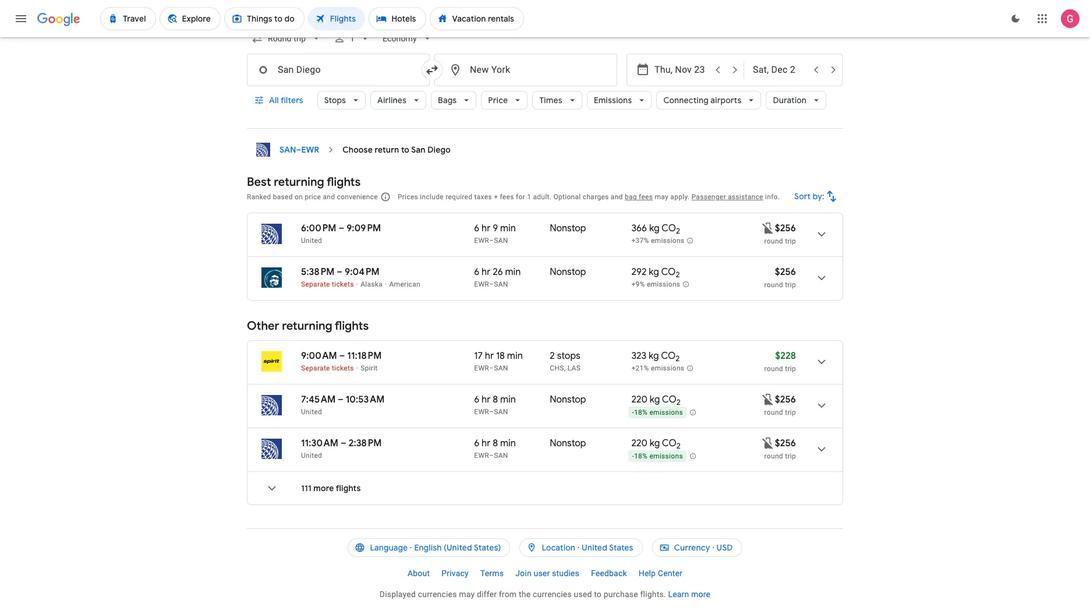 Task type: describe. For each thing, give the bounding box(es) containing it.
– inside 17 hr 18 min ewr – san
[[490, 364, 494, 372]]

1 256 us dollars text field from the top
[[775, 266, 797, 278]]

2 inside 2 stops chs , las
[[550, 350, 555, 362]]

about
[[408, 569, 430, 578]]

1 button
[[329, 24, 376, 52]]

 image for 11:18 pm
[[356, 364, 358, 372]]

total duration 6 hr 8 min. element for 2:38 pm
[[475, 438, 550, 451]]

ewr for 9:09 pm
[[475, 237, 490, 245]]

prices
[[398, 193, 418, 201]]

flight details. leaves newark liberty international airport at 9:00 am on saturday, december 2 and arrives at san diego international airport at 11:18 pm on saturday, december 2. image
[[808, 348, 836, 376]]

2 fees from the left
[[639, 193, 653, 201]]

stops
[[324, 95, 346, 105]]

emissions for 366
[[651, 237, 685, 245]]

0 horizontal spatial may
[[459, 590, 475, 599]]

none search field containing all filters
[[247, 24, 844, 129]]

kg for 9:09 pm
[[650, 223, 660, 234]]

states
[[609, 543, 634, 553]]

220 for 10:53 am
[[632, 394, 648, 406]]

other returning flights
[[247, 319, 369, 333]]

returning for best
[[274, 175, 324, 189]]

connecting airports
[[664, 95, 742, 105]]

join
[[516, 569, 532, 578]]

$256 for 9:09 pm
[[775, 223, 797, 234]]

kg inside 292 kg co 2
[[649, 266, 660, 278]]

111
[[301, 483, 312, 494]]

usd
[[717, 543, 733, 553]]

2 for 10:53 am
[[677, 398, 681, 407]]

by:
[[813, 191, 825, 202]]

ranked based on price and convenience
[[247, 193, 378, 201]]

Departure text field
[[655, 54, 709, 86]]

duration
[[774, 95, 807, 105]]

co for 10:53 am
[[662, 394, 677, 406]]

2 for 9:04 pm
[[676, 270, 680, 280]]

hr for 2:38 pm
[[482, 438, 491, 449]]

privacy
[[442, 569, 469, 578]]

9:09 pm
[[347, 223, 381, 234]]

Arrival time: 9:04 PM. text field
[[345, 266, 380, 278]]

all filters button
[[247, 86, 313, 114]]

+21% emissions
[[632, 364, 685, 372]]

Departure time: 5:38 PM. text field
[[301, 266, 335, 278]]

san for 10:53 am
[[494, 408, 509, 416]]

separate tickets for 9:00 am
[[301, 364, 354, 372]]

flight details. leaves newark liberty international airport at 6:00 pm on saturday, december 2 and arrives at san diego international airport at 9:09 pm on saturday, december 2. image
[[808, 220, 836, 248]]

bags button
[[431, 86, 477, 114]]

hr for 10:53 am
[[482, 394, 491, 406]]

Arrival time: 10:53 AM. text field
[[346, 394, 385, 406]]

$228 round trip
[[765, 350, 797, 373]]

nonstop for 9:09 pm
[[550, 223, 587, 234]]

co inside 292 kg co 2
[[662, 266, 676, 278]]

trip inside $228 round trip
[[786, 365, 797, 373]]

Departure time: 11:30 AM. text field
[[301, 438, 339, 449]]

terms
[[481, 569, 504, 578]]

min for 10:53 am
[[500, 394, 516, 406]]

256 US dollars text field
[[775, 223, 797, 234]]

states)
[[474, 543, 501, 553]]

join user studies
[[516, 569, 580, 578]]

11:30 am – 2:38 pm united
[[301, 438, 382, 460]]

Departure time: 7:45 AM. text field
[[301, 394, 336, 406]]

$228
[[776, 350, 797, 362]]

on
[[295, 193, 303, 201]]

+9%
[[632, 280, 645, 289]]

include
[[420, 193, 444, 201]]

kg inside 323 kg co 2
[[649, 350, 659, 362]]

8 for 10:53 am
[[493, 394, 498, 406]]

flights.
[[641, 590, 666, 599]]

1 currencies from the left
[[418, 590, 457, 599]]

optional
[[554, 193, 581, 201]]

help center
[[639, 569, 683, 578]]

american
[[390, 280, 421, 288]]

 image for 9:04 pm
[[356, 280, 358, 288]]

total duration 6 hr 26 min. element
[[475, 266, 550, 280]]

– inside 7:45 am – 10:53 am united
[[338, 394, 344, 406]]

airlines button
[[371, 86, 427, 114]]

- for 2:38 pm
[[632, 452, 635, 460]]

366
[[632, 223, 647, 234]]

10:53 am
[[346, 394, 385, 406]]

best
[[247, 175, 271, 189]]

help
[[639, 569, 656, 578]]

7:45 am
[[301, 394, 336, 406]]

5:38 pm – 9:04 pm
[[301, 266, 380, 278]]

-18% emissions for 2:38 pm
[[632, 452, 683, 460]]

6 hr 8 min ewr – san for 10:53 am
[[475, 394, 516, 416]]

round inside $228 round trip
[[765, 365, 784, 373]]

$256 inside the $256 round trip
[[775, 266, 797, 278]]

convenience
[[337, 193, 378, 201]]

111 more flights
[[301, 483, 361, 494]]

11:30 am
[[301, 438, 339, 449]]

18
[[496, 350, 505, 362]]

6 for 10:53 am
[[475, 394, 480, 406]]

ewr for 11:18 pm
[[475, 364, 490, 372]]

displayed currencies may differ from the currencies used to purchase flights. learn more
[[380, 590, 711, 599]]

ewr for 2:38 pm
[[475, 452, 490, 460]]

220 kg co 2 for 10:53 am
[[632, 394, 681, 407]]

6:00 pm
[[301, 223, 337, 234]]

+37%
[[632, 237, 650, 245]]

united for 11:30 am
[[301, 452, 322, 460]]

220 kg co 2 for 2:38 pm
[[632, 438, 681, 451]]

11:18 pm
[[347, 350, 382, 362]]

displayed
[[380, 590, 416, 599]]

learn
[[669, 590, 690, 599]]

charges
[[583, 193, 609, 201]]

co for 9:09 pm
[[662, 223, 677, 234]]

san
[[411, 145, 426, 155]]

256 US dollars text field
[[775, 394, 797, 406]]

stops button
[[317, 86, 366, 114]]

may inside main content
[[655, 193, 669, 201]]

323
[[632, 350, 647, 362]]

to inside main content
[[401, 145, 410, 155]]

1 and from the left
[[323, 193, 335, 201]]

assistance
[[728, 193, 764, 201]]

round for 10:53 am
[[765, 408, 784, 417]]

min inside 6 hr 26 min ewr – san
[[506, 266, 521, 278]]

round trip for 9:09 pm
[[765, 237, 797, 245]]

english (united states)
[[415, 543, 501, 553]]

emissions button
[[587, 86, 652, 114]]

2:38 pm
[[349, 438, 382, 449]]

round for 2:38 pm
[[765, 452, 784, 460]]

Return text field
[[753, 54, 807, 86]]

$256 round trip
[[765, 266, 797, 289]]

6 for 9:04 pm
[[475, 266, 480, 278]]

choose return to san diego
[[343, 145, 451, 155]]

airlines
[[378, 95, 407, 105]]

9:04 pm
[[345, 266, 380, 278]]

san for 9:04 pm
[[494, 280, 509, 288]]

5:38 pm
[[301, 266, 335, 278]]

san for 11:18 pm
[[494, 364, 509, 372]]

6:00 pm – 9:09 pm united
[[301, 223, 381, 245]]

prices include required taxes + fees for 1 adult. optional charges and bag fees may apply. passenger assistance
[[398, 193, 764, 201]]

help center link
[[633, 564, 689, 583]]

tickets for 11:18 pm
[[332, 364, 354, 372]]

united left "states"
[[582, 543, 608, 553]]

currency
[[675, 543, 711, 553]]

total duration 6 hr 9 min. element
[[475, 223, 550, 236]]

17
[[475, 350, 483, 362]]

passenger
[[692, 193, 727, 201]]

co inside 323 kg co 2
[[662, 350, 676, 362]]

emissions for 323
[[651, 364, 685, 372]]

min for 9:09 pm
[[501, 223, 516, 234]]

292
[[632, 266, 647, 278]]

times button
[[533, 86, 583, 114]]

feedback link
[[586, 564, 633, 583]]

user
[[534, 569, 550, 578]]

san for 9:09 pm
[[494, 237, 509, 245]]

- for 10:53 am
[[632, 409, 635, 417]]

366 kg co 2
[[632, 223, 681, 236]]

all
[[269, 95, 279, 105]]

9:00 am – 11:18 pm
[[301, 350, 382, 362]]

hr for 9:09 pm
[[482, 223, 491, 234]]



Task type: vqa. For each thing, say whether or not it's contained in the screenshot.
second Add stop from the bottom
no



Task type: locate. For each thing, give the bounding box(es) containing it.
airports
[[711, 95, 742, 105]]

0 vertical spatial to
[[401, 145, 410, 155]]

1 tickets from the top
[[332, 280, 354, 288]]

trip
[[786, 237, 797, 245], [786, 281, 797, 289], [786, 365, 797, 373], [786, 408, 797, 417], [786, 452, 797, 460]]

united inside 11:30 am – 2:38 pm united
[[301, 452, 322, 460]]

1 8 from the top
[[493, 394, 498, 406]]

flight details. leaves newark liberty international airport at 5:38 pm on saturday, december 2 and arrives at san diego international airport at 9:04 pm on saturday, december 2. image
[[808, 264, 836, 292]]

fees right the + on the top of the page
[[500, 193, 514, 201]]

return
[[375, 145, 399, 155]]

1 horizontal spatial currencies
[[533, 590, 572, 599]]

2 inside 366 kg co 2
[[677, 226, 681, 236]]

1 separate from the top
[[301, 280, 330, 288]]

kg for 10:53 am
[[650, 394, 660, 406]]

6 inside 6 hr 9 min ewr – san
[[475, 223, 480, 234]]

trip down 256 us dollars text field
[[786, 237, 797, 245]]

separate tickets down 9:00 am text field at the bottom left of the page
[[301, 364, 354, 372]]

6 inside 6 hr 26 min ewr – san
[[475, 266, 480, 278]]

united for 7:45 am
[[301, 408, 322, 416]]

and left bag
[[611, 193, 623, 201]]

leaves newark liberty international airport at 5:38 pm on saturday, december 2 and arrives at san diego international airport at 9:04 pm on saturday, december 2. element
[[301, 266, 380, 278]]

sort
[[795, 191, 811, 202]]

may
[[655, 193, 669, 201], [459, 590, 475, 599]]

1 vertical spatial more
[[692, 590, 711, 599]]

+
[[494, 193, 498, 201]]

currencies down privacy link
[[418, 590, 457, 599]]

round trip for 2:38 pm
[[765, 452, 797, 460]]

separate down 9:00 am text field at the bottom left of the page
[[301, 364, 330, 372]]

filters
[[281, 95, 303, 105]]

may left differ
[[459, 590, 475, 599]]

fees
[[500, 193, 514, 201], [639, 193, 653, 201]]

nonstop flight. element for 10:53 am
[[550, 394, 587, 407]]

ewr
[[301, 145, 319, 155], [475, 237, 490, 245], [475, 280, 490, 288], [475, 364, 490, 372], [475, 408, 490, 416], [475, 452, 490, 460]]

learn more about ranking image
[[380, 192, 391, 202]]

1 horizontal spatial to
[[594, 590, 602, 599]]

2 220 from the top
[[632, 438, 648, 449]]

– inside 6:00 pm – 9:09 pm united
[[339, 223, 345, 234]]

6 hr 8 min ewr – san for 2:38 pm
[[475, 438, 516, 460]]

trip left "flight details. leaves newark liberty international airport at 5:38 pm on saturday, december 2 and arrives at san diego international airport at 9:04 pm on saturday, december 2." icon
[[786, 281, 797, 289]]

8 for 2:38 pm
[[493, 438, 498, 449]]

fees right bag
[[639, 193, 653, 201]]

26
[[493, 266, 503, 278]]

$256 for 2:38 pm
[[775, 438, 797, 449]]

1 round trip from the top
[[765, 237, 797, 245]]

round inside the $256 round trip
[[765, 281, 784, 289]]

for
[[516, 193, 526, 201]]

0 vertical spatial total duration 6 hr 8 min. element
[[475, 394, 550, 407]]

nonstop for 2:38 pm
[[550, 438, 587, 449]]

3 nonstop flight. element from the top
[[550, 394, 587, 407]]

round down this price for this flight doesn't include overhead bin access. if you need a carry-on bag, use the bags filter to update prices. icon
[[765, 408, 784, 417]]

and right price
[[323, 193, 335, 201]]

18%
[[635, 409, 648, 417], [635, 452, 648, 460]]

2 for 11:18 pm
[[676, 354, 680, 364]]

round trip down $256 text field
[[765, 408, 797, 417]]

256 us dollars text field left the flight details. leaves newark liberty international airport at 11:30 am on saturday, december 2 and arrives at san diego international airport at 2:38 pm on saturday, december 2. 'icon' at the bottom right of page
[[775, 438, 797, 449]]

0 horizontal spatial and
[[323, 193, 335, 201]]

 image
[[356, 280, 358, 288], [385, 280, 387, 288], [356, 364, 358, 372]]

ewr for 10:53 am
[[475, 408, 490, 416]]

1 220 kg co 2 from the top
[[632, 394, 681, 407]]

3 6 from the top
[[475, 394, 480, 406]]

1 vertical spatial round trip
[[765, 408, 797, 417]]

18% for 2:38 pm
[[635, 452, 648, 460]]

min inside 17 hr 18 min ewr – san
[[507, 350, 523, 362]]

2 inside 292 kg co 2
[[676, 270, 680, 280]]

bag
[[625, 193, 637, 201]]

2 tickets from the top
[[332, 364, 354, 372]]

0 vertical spatial round trip
[[765, 237, 797, 245]]

hr inside 6 hr 26 min ewr – san
[[482, 266, 491, 278]]

round down 256 us dollars text field
[[765, 237, 784, 245]]

1 fees from the left
[[500, 193, 514, 201]]

currencies down join user studies
[[533, 590, 572, 599]]

hr inside 6 hr 9 min ewr – san
[[482, 223, 491, 234]]

trip for 9:09 pm
[[786, 237, 797, 245]]

1 vertical spatial returning
[[282, 319, 333, 333]]

Arrival time: 9:09 PM. text field
[[347, 223, 381, 234]]

2 round trip from the top
[[765, 408, 797, 417]]

separate for 9:00 am
[[301, 364, 330, 372]]

total duration 6 hr 8 min. element for 10:53 am
[[475, 394, 550, 407]]

4 nonstop from the top
[[550, 438, 587, 449]]

– inside 11:30 am – 2:38 pm united
[[341, 438, 347, 449]]

1 vertical spatial separate
[[301, 364, 330, 372]]

2 separate tickets from the top
[[301, 364, 354, 372]]

flights down 11:30 am – 2:38 pm united
[[336, 483, 361, 494]]

$256 left flight details. leaves newark liberty international airport at 7:45 am on saturday, december 2 and arrives at san diego international airport at 10:53 am on saturday, december 2. icon
[[775, 394, 797, 406]]

this price for this flight doesn't include overhead bin access. if you need a carry-on bag, use the bags filter to update prices. image
[[761, 221, 775, 235], [761, 436, 775, 450]]

6 hr 8 min ewr – san
[[475, 394, 516, 416], [475, 438, 516, 460]]

None text field
[[247, 54, 430, 86], [435, 54, 618, 86], [247, 54, 430, 86], [435, 54, 618, 86]]

0 vertical spatial may
[[655, 193, 669, 201]]

–
[[296, 145, 301, 155], [339, 223, 345, 234], [490, 237, 494, 245], [337, 266, 343, 278], [490, 280, 494, 288], [339, 350, 345, 362], [490, 364, 494, 372], [338, 394, 344, 406], [490, 408, 494, 416], [341, 438, 347, 449], [490, 452, 494, 460]]

trip down $256 text field
[[786, 408, 797, 417]]

this price for this flight doesn't include overhead bin access. if you need a carry-on bag, use the bags filter to update prices. image for 366
[[761, 221, 775, 235]]

 image left "spirit"
[[356, 364, 358, 372]]

nonstop for 10:53 am
[[550, 394, 587, 406]]

round left "flight details. leaves newark liberty international airport at 5:38 pm on saturday, december 2 and arrives at san diego international airport at 9:04 pm on saturday, december 2." icon
[[765, 281, 784, 289]]

0 vertical spatial 18%
[[635, 409, 648, 417]]

choose
[[343, 145, 373, 155]]

differ
[[477, 590, 497, 599]]

2 separate from the top
[[301, 364, 330, 372]]

separate for 5:38 pm
[[301, 280, 330, 288]]

more right "learn"
[[692, 590, 711, 599]]

united inside 7:45 am – 10:53 am united
[[301, 408, 322, 416]]

$256 down sort
[[775, 223, 797, 234]]

3 round trip from the top
[[765, 452, 797, 460]]

None field
[[247, 28, 327, 49], [378, 28, 438, 49], [247, 28, 327, 49], [378, 28, 438, 49]]

diego
[[428, 145, 451, 155]]

taxes
[[475, 193, 492, 201]]

None search field
[[247, 24, 844, 129]]

apply.
[[671, 193, 690, 201]]

flights for 111 more flights
[[336, 483, 361, 494]]

ewr inside 17 hr 18 min ewr – san
[[475, 364, 490, 372]]

studies
[[552, 569, 580, 578]]

las
[[568, 364, 581, 372]]

292 kg co 2
[[632, 266, 680, 280]]

co inside 366 kg co 2
[[662, 223, 677, 234]]

1 horizontal spatial and
[[611, 193, 623, 201]]

nonstop flight. element
[[550, 223, 587, 236], [550, 266, 587, 280], [550, 394, 587, 407], [550, 438, 587, 451]]

1 this price for this flight doesn't include overhead bin access. if you need a carry-on bag, use the bags filter to update prices. image from the top
[[761, 221, 775, 235]]

7:45 am – 10:53 am united
[[301, 394, 385, 416]]

san – ewr
[[280, 145, 319, 155]]

0 vertical spatial 6 hr 8 min ewr – san
[[475, 394, 516, 416]]

this price for this flight doesn't include overhead bin access. if you need a carry-on bag, use the bags filter to update prices. image down this price for this flight doesn't include overhead bin access. if you need a carry-on bag, use the bags filter to update prices. icon
[[761, 436, 775, 450]]

0 vertical spatial 1
[[350, 34, 355, 43]]

tickets down leaves newark liberty international airport at 9:00 am on saturday, december 2 and arrives at san diego international airport at 11:18 pm on saturday, december 2. element
[[332, 364, 354, 372]]

– inside 6 hr 26 min ewr – san
[[490, 280, 494, 288]]

1 6 hr 8 min ewr – san from the top
[[475, 394, 516, 416]]

returning for other
[[282, 319, 333, 333]]

nonstop
[[550, 223, 587, 234], [550, 266, 587, 278], [550, 394, 587, 406], [550, 438, 587, 449]]

separate tickets down 5:38 pm
[[301, 280, 354, 288]]

this price for this flight doesn't include overhead bin access. if you need a carry-on bag, use the bags filter to update prices. image down assistance
[[761, 221, 775, 235]]

main content containing best returning flights
[[247, 138, 844, 515]]

6 hr 26 min ewr – san
[[475, 266, 521, 288]]

total duration 17 hr 18 min. element
[[475, 350, 550, 364]]

ewr inside 6 hr 26 min ewr – san
[[475, 280, 490, 288]]

trip for 10:53 am
[[786, 408, 797, 417]]

0 horizontal spatial to
[[401, 145, 410, 155]]

flights for other returning flights
[[335, 319, 369, 333]]

2 stops flight. element
[[550, 350, 581, 364]]

3 round from the top
[[765, 365, 784, 373]]

0 horizontal spatial more
[[314, 483, 334, 494]]

4 nonstop flight. element from the top
[[550, 438, 587, 451]]

3 $256 from the top
[[775, 394, 797, 406]]

leaves newark liberty international airport at 7:45 am on saturday, december 2 and arrives at san diego international airport at 10:53 am on saturday, december 2. element
[[301, 394, 385, 406]]

-18% emissions
[[632, 409, 683, 417], [632, 452, 683, 460]]

purchase
[[604, 590, 639, 599]]

1 vertical spatial separate tickets
[[301, 364, 354, 372]]

tickets down 5:38 pm – 9:04 pm
[[332, 280, 354, 288]]

nonstop flight. element for 9:09 pm
[[550, 223, 587, 236]]

0 vertical spatial returning
[[274, 175, 324, 189]]

2 6 hr 8 min ewr – san from the top
[[475, 438, 516, 460]]

1 round from the top
[[765, 237, 784, 245]]

returning
[[274, 175, 324, 189], [282, 319, 333, 333]]

main menu image
[[14, 12, 28, 26]]

flight details. leaves newark liberty international airport at 11:30 am on saturday, december 2 and arrives at san diego international airport at 2:38 pm on saturday, december 2. image
[[808, 435, 836, 463]]

Departure time: 6:00 PM. text field
[[301, 223, 337, 234]]

to right used
[[594, 590, 602, 599]]

1 vertical spatial tickets
[[332, 364, 354, 372]]

0 vertical spatial 256 us dollars text field
[[775, 266, 797, 278]]

flights for best returning flights
[[327, 175, 361, 189]]

1 horizontal spatial fees
[[639, 193, 653, 201]]

2 256 us dollars text field from the top
[[775, 438, 797, 449]]

united states
[[582, 543, 634, 553]]

2 220 kg co 2 from the top
[[632, 438, 681, 451]]

price
[[305, 193, 321, 201]]

220
[[632, 394, 648, 406], [632, 438, 648, 449]]

Arrival time: 11:18 PM. text field
[[347, 350, 382, 362]]

united down 6:00 pm text field
[[301, 237, 322, 245]]

united
[[301, 237, 322, 245], [301, 408, 322, 416], [301, 452, 322, 460], [582, 543, 608, 553]]

round
[[765, 237, 784, 245], [765, 281, 784, 289], [765, 365, 784, 373], [765, 408, 784, 417], [765, 452, 784, 460]]

0 vertical spatial 220 kg co 2
[[632, 394, 681, 407]]

1 horizontal spatial may
[[655, 193, 669, 201]]

1 vertical spatial 6 hr 8 min ewr – san
[[475, 438, 516, 460]]

1 vertical spatial to
[[594, 590, 602, 599]]

united down 11:30 am
[[301, 452, 322, 460]]

emissions
[[651, 237, 685, 245], [647, 280, 681, 289], [651, 364, 685, 372], [650, 409, 683, 417], [650, 452, 683, 460]]

1 vertical spatial 220
[[632, 438, 648, 449]]

-
[[632, 409, 635, 417], [632, 452, 635, 460]]

1 horizontal spatial 1
[[527, 193, 532, 201]]

 image right alaska
[[385, 280, 387, 288]]

0 horizontal spatial currencies
[[418, 590, 457, 599]]

1 vertical spatial may
[[459, 590, 475, 599]]

2 - from the top
[[632, 452, 635, 460]]

0 vertical spatial separate tickets
[[301, 280, 354, 288]]

1 vertical spatial -18% emissions
[[632, 452, 683, 460]]

2 for 9:09 pm
[[677, 226, 681, 236]]

0 vertical spatial -18% emissions
[[632, 409, 683, 417]]

1 inside main content
[[527, 193, 532, 201]]

swap origin and destination. image
[[425, 63, 439, 77]]

alaska
[[361, 280, 383, 288]]

0 vertical spatial -
[[632, 409, 635, 417]]

flights up leaves newark liberty international airport at 9:00 am on saturday, december 2 and arrives at san diego international airport at 11:18 pm on saturday, december 2. element
[[335, 319, 369, 333]]

1 - from the top
[[632, 409, 635, 417]]

trip inside the $256 round trip
[[786, 281, 797, 289]]

2 vertical spatial flights
[[336, 483, 361, 494]]

0 vertical spatial tickets
[[332, 280, 354, 288]]

4 6 from the top
[[475, 438, 480, 449]]

separate tickets
[[301, 280, 354, 288], [301, 364, 354, 372]]

tickets
[[332, 280, 354, 288], [332, 364, 354, 372]]

more right 111
[[314, 483, 334, 494]]

round trip
[[765, 237, 797, 245], [765, 408, 797, 417], [765, 452, 797, 460]]

round trip for 10:53 am
[[765, 408, 797, 417]]

220 kg co 2
[[632, 394, 681, 407], [632, 438, 681, 451]]

1 vertical spatial 256 us dollars text field
[[775, 438, 797, 449]]

2 8 from the top
[[493, 438, 498, 449]]

2 -18% emissions from the top
[[632, 452, 683, 460]]

2 for 2:38 pm
[[677, 441, 681, 451]]

2 nonstop flight. element from the top
[[550, 266, 587, 280]]

required
[[446, 193, 473, 201]]

1 vertical spatial 18%
[[635, 452, 648, 460]]

language
[[370, 543, 408, 553]]

flight details. leaves newark liberty international airport at 7:45 am on saturday, december 2 and arrives at san diego international airport at 10:53 am on saturday, december 2. image
[[808, 392, 836, 420]]

0 horizontal spatial fees
[[500, 193, 514, 201]]

returning up on
[[274, 175, 324, 189]]

6 for 2:38 pm
[[475, 438, 480, 449]]

united for 6:00 pm
[[301, 237, 322, 245]]

emissions for 292
[[647, 280, 681, 289]]

terms link
[[475, 564, 510, 583]]

san
[[280, 145, 296, 155], [494, 237, 509, 245], [494, 280, 509, 288], [494, 364, 509, 372], [494, 408, 509, 416], [494, 452, 509, 460]]

$256 for 10:53 am
[[775, 394, 797, 406]]

2 currencies from the left
[[533, 590, 572, 599]]

ewr inside 6 hr 9 min ewr – san
[[475, 237, 490, 245]]

1 220 from the top
[[632, 394, 648, 406]]

4 trip from the top
[[786, 408, 797, 417]]

1 $256 from the top
[[775, 223, 797, 234]]

round trip left the flight details. leaves newark liberty international airport at 11:30 am on saturday, december 2 and arrives at san diego international airport at 2:38 pm on saturday, december 2. 'icon' at the bottom right of page
[[765, 452, 797, 460]]

1 vertical spatial total duration 6 hr 8 min. element
[[475, 438, 550, 451]]

18% for 10:53 am
[[635, 409, 648, 417]]

2 round from the top
[[765, 281, 784, 289]]

times
[[540, 95, 563, 105]]

min for 2:38 pm
[[500, 438, 516, 449]]

hr inside 17 hr 18 min ewr – san
[[485, 350, 494, 362]]

connecting airports button
[[657, 86, 762, 114]]

nonstop flight. element for 2:38 pm
[[550, 438, 587, 451]]

san inside 17 hr 18 min ewr – san
[[494, 364, 509, 372]]

0 vertical spatial more
[[314, 483, 334, 494]]

6 for 9:09 pm
[[475, 223, 480, 234]]

256 us dollars text field left "flight details. leaves newark liberty international airport at 5:38 pm on saturday, december 2 and arrives at san diego international airport at 9:04 pm on saturday, december 2." icon
[[775, 266, 797, 278]]

returning up 9:00 am text field at the bottom left of the page
[[282, 319, 333, 333]]

layover (1 of 2) is a 4 hr 5 min layover at charleston international airport in charleston. layover (2 of 2) is a 4 hr 41 min layover at harry reid international airport in las vegas. element
[[550, 364, 626, 373]]

0 horizontal spatial 1
[[350, 34, 355, 43]]

220 for 2:38 pm
[[632, 438, 648, 449]]

emissions
[[594, 95, 632, 105]]

leaves newark liberty international airport at 11:30 am on saturday, december 2 and arrives at san diego international airport at 2:38 pm on saturday, december 2. element
[[301, 438, 382, 449]]

bag fees button
[[625, 193, 653, 201]]

1 total duration 6 hr 8 min. element from the top
[[475, 394, 550, 407]]

trip down $228 text box
[[786, 365, 797, 373]]

Departure time: 9:00 AM. text field
[[301, 350, 337, 362]]

2 this price for this flight doesn't include overhead bin access. if you need a carry-on bag, use the bags filter to update prices. image from the top
[[761, 436, 775, 450]]

san for 2:38 pm
[[494, 452, 509, 460]]

$256 left "flight details. leaves newark liberty international airport at 5:38 pm on saturday, december 2 and arrives at san diego international airport at 9:04 pm on saturday, december 2." icon
[[775, 266, 797, 278]]

0 vertical spatial this price for this flight doesn't include overhead bin access. if you need a carry-on bag, use the bags filter to update prices. image
[[761, 221, 775, 235]]

trip for 2:38 pm
[[786, 452, 797, 460]]

round left the flight details. leaves newark liberty international airport at 11:30 am on saturday, december 2 and arrives at san diego international airport at 2:38 pm on saturday, december 2. 'icon' at the bottom right of page
[[765, 452, 784, 460]]

2 $256 from the top
[[775, 266, 797, 278]]

$256
[[775, 223, 797, 234], [775, 266, 797, 278], [775, 394, 797, 406], [775, 438, 797, 449]]

flights up convenience
[[327, 175, 361, 189]]

this price for this flight doesn't include overhead bin access. if you need a carry-on bag, use the bags filter to update prices. image
[[761, 392, 775, 406]]

1 vertical spatial 220 kg co 2
[[632, 438, 681, 451]]

san inside 6 hr 26 min ewr – san
[[494, 280, 509, 288]]

stops
[[557, 350, 581, 362]]

,
[[565, 364, 566, 372]]

united down departure time: 7:45 am. text field
[[301, 408, 322, 416]]

1 horizontal spatial more
[[692, 590, 711, 599]]

tickets for 9:04 pm
[[332, 280, 354, 288]]

separate
[[301, 280, 330, 288], [301, 364, 330, 372]]

round for 9:09 pm
[[765, 237, 784, 245]]

1 vertical spatial flights
[[335, 319, 369, 333]]

kg inside 366 kg co 2
[[650, 223, 660, 234]]

this price for this flight doesn't include overhead bin access. if you need a carry-on bag, use the bags filter to update prices. image for 220
[[761, 436, 775, 450]]

1 vertical spatial -
[[632, 452, 635, 460]]

united inside 6:00 pm – 9:09 pm united
[[301, 237, 322, 245]]

1 trip from the top
[[786, 237, 797, 245]]

228 US dollars text field
[[776, 350, 797, 362]]

used
[[574, 590, 592, 599]]

1 nonstop from the top
[[550, 223, 587, 234]]

1 6 from the top
[[475, 223, 480, 234]]

 image down 9:04 pm text field
[[356, 280, 358, 288]]

2 total duration 6 hr 8 min. element from the top
[[475, 438, 550, 451]]

1 18% from the top
[[635, 409, 648, 417]]

san inside 6 hr 9 min ewr – san
[[494, 237, 509, 245]]

based
[[273, 193, 293, 201]]

5 trip from the top
[[786, 452, 797, 460]]

separate tickets for 5:38 pm
[[301, 280, 354, 288]]

5 round from the top
[[765, 452, 784, 460]]

main content
[[247, 138, 844, 515]]

ewr for 9:04 pm
[[475, 280, 490, 288]]

other
[[247, 319, 279, 333]]

Arrival time: 2:38 PM. text field
[[349, 438, 382, 449]]

best returning flights
[[247, 175, 361, 189]]

privacy link
[[436, 564, 475, 583]]

min inside 6 hr 9 min ewr – san
[[501, 223, 516, 234]]

2 inside 323 kg co 2
[[676, 354, 680, 364]]

2 and from the left
[[611, 193, 623, 201]]

1 separate tickets from the top
[[301, 280, 354, 288]]

change appearance image
[[1002, 5, 1030, 33]]

leaves newark liberty international airport at 6:00 pm on saturday, december 2 and arrives at san diego international airport at 9:09 pm on saturday, december 2. element
[[301, 223, 381, 234]]

256 US dollars text field
[[775, 266, 797, 278], [775, 438, 797, 449]]

4 round from the top
[[765, 408, 784, 417]]

leaves newark liberty international airport at 9:00 am on saturday, december 2 and arrives at san diego international airport at 11:18 pm on saturday, december 2. element
[[301, 350, 382, 362]]

111 more flights image
[[258, 474, 286, 502]]

1 vertical spatial this price for this flight doesn't include overhead bin access. if you need a carry-on bag, use the bags filter to update prices. image
[[761, 436, 775, 450]]

0 vertical spatial 8
[[493, 394, 498, 406]]

2 stops chs , las
[[550, 350, 581, 372]]

trip left the flight details. leaves newark liberty international airport at 11:30 am on saturday, december 2 and arrives at san diego international airport at 2:38 pm on saturday, december 2. 'icon' at the bottom right of page
[[786, 452, 797, 460]]

join user studies link
[[510, 564, 586, 583]]

round trip down 256 us dollars text field
[[765, 237, 797, 245]]

2 18% from the top
[[635, 452, 648, 460]]

separate down 5:38 pm
[[301, 280, 330, 288]]

feedback
[[591, 569, 627, 578]]

all filters
[[269, 95, 303, 105]]

2 6 from the top
[[475, 266, 480, 278]]

-18% emissions for 10:53 am
[[632, 409, 683, 417]]

4 $256 from the top
[[775, 438, 797, 449]]

1 vertical spatial 8
[[493, 438, 498, 449]]

1 -18% emissions from the top
[[632, 409, 683, 417]]

0 vertical spatial separate
[[301, 280, 330, 288]]

adult.
[[533, 193, 552, 201]]

round down $228 text box
[[765, 365, 784, 373]]

3 nonstop from the top
[[550, 394, 587, 406]]

co for 2:38 pm
[[662, 438, 677, 449]]

6
[[475, 223, 480, 234], [475, 266, 480, 278], [475, 394, 480, 406], [475, 438, 480, 449]]

1 nonstop flight. element from the top
[[550, 223, 587, 236]]

to left san on the left top
[[401, 145, 410, 155]]

may left the apply.
[[655, 193, 669, 201]]

– inside 6 hr 9 min ewr – san
[[490, 237, 494, 245]]

learn more link
[[669, 590, 711, 599]]

1 inside popup button
[[350, 34, 355, 43]]

$256 left the flight details. leaves newark liberty international airport at 11:30 am on saturday, december 2 and arrives at san diego international airport at 2:38 pm on saturday, december 2. 'icon' at the bottom right of page
[[775, 438, 797, 449]]

1 vertical spatial 1
[[527, 193, 532, 201]]

from
[[499, 590, 517, 599]]

0 vertical spatial 220
[[632, 394, 648, 406]]

2 vertical spatial round trip
[[765, 452, 797, 460]]

1
[[350, 34, 355, 43], [527, 193, 532, 201]]

more inside main content
[[314, 483, 334, 494]]

kg for 2:38 pm
[[650, 438, 660, 449]]

2
[[677, 226, 681, 236], [676, 270, 680, 280], [550, 350, 555, 362], [676, 354, 680, 364], [677, 398, 681, 407], [677, 441, 681, 451]]

0 vertical spatial flights
[[327, 175, 361, 189]]

2 nonstop from the top
[[550, 266, 587, 278]]

2 trip from the top
[[786, 281, 797, 289]]

total duration 6 hr 8 min. element
[[475, 394, 550, 407], [475, 438, 550, 451]]

3 trip from the top
[[786, 365, 797, 373]]



